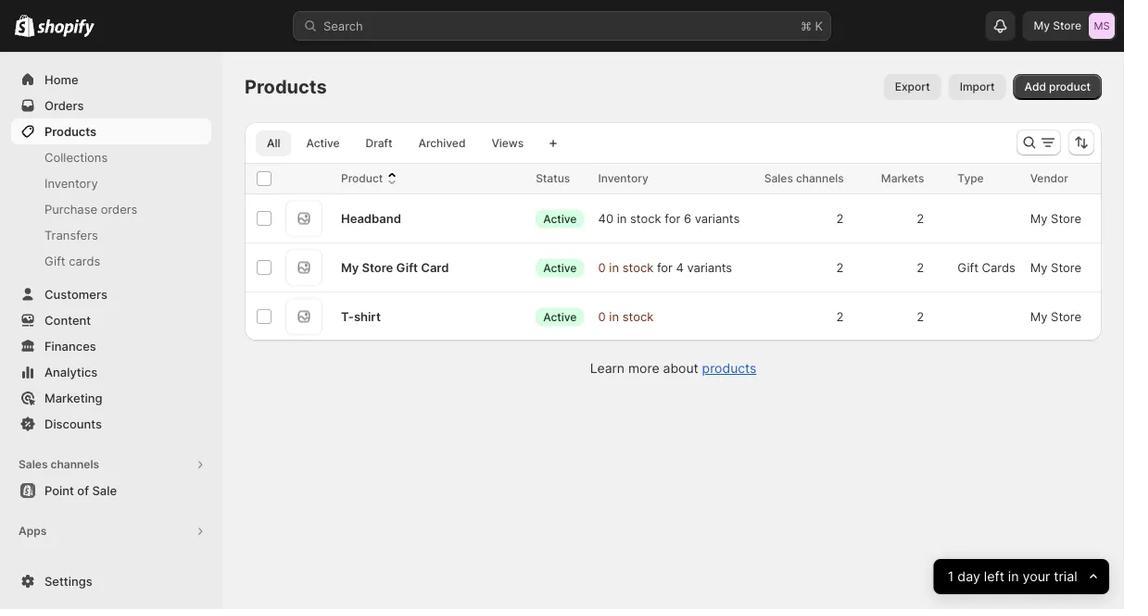 Task type: vqa. For each thing, say whether or not it's contained in the screenshot.
My Store Gift Card's STORE
yes



Task type: describe. For each thing, give the bounding box(es) containing it.
import button
[[949, 74, 1006, 100]]

collections link
[[11, 145, 211, 171]]

in inside dropdown button
[[1008, 570, 1019, 585]]

archived link
[[407, 131, 477, 157]]

add product link
[[1014, 74, 1102, 100]]

t-
[[341, 310, 354, 324]]

gift cards
[[958, 260, 1016, 275]]

⌘ k
[[801, 19, 823, 33]]

my store for my store gift card
[[1030, 260, 1082, 275]]

day
[[958, 570, 981, 585]]

cards
[[69, 254, 100, 268]]

store for headband
[[1051, 211, 1082, 226]]

store for t-shirt
[[1051, 310, 1082, 324]]

home
[[44, 72, 78, 87]]

t-shirt link
[[341, 308, 381, 326]]

4
[[676, 260, 684, 275]]

shirt
[[354, 310, 381, 324]]

0 vertical spatial products
[[245, 76, 327, 98]]

stock for 0 in stock
[[623, 260, 654, 275]]

vendor
[[1030, 172, 1069, 185]]

orders link
[[11, 93, 211, 119]]

1 day left in your trial button
[[934, 560, 1109, 595]]

40
[[598, 211, 614, 226]]

k
[[815, 19, 823, 33]]

apps button
[[11, 519, 211, 545]]

⌘
[[801, 19, 812, 33]]

your
[[1023, 570, 1051, 585]]

channels inside button
[[50, 458, 99, 472]]

inventory button
[[598, 170, 667, 188]]

shopify image
[[15, 14, 35, 37]]

add
[[1025, 80, 1046, 94]]

point of sale link
[[11, 478, 211, 504]]

marketing
[[44, 391, 102, 405]]

active link
[[295, 131, 351, 157]]

sales channels button
[[11, 452, 211, 478]]

purchase orders link
[[11, 196, 211, 222]]

about
[[663, 361, 699, 377]]

product button
[[341, 170, 402, 188]]

point of sale button
[[0, 478, 222, 504]]

discounts link
[[11, 412, 211, 437]]

draft link
[[355, 131, 404, 157]]

gift for gift cards
[[44, 254, 65, 268]]

products link
[[702, 361, 757, 377]]

shopify image
[[37, 19, 95, 38]]

purchase
[[44, 202, 97, 216]]

active for t-shirt
[[543, 310, 577, 324]]

markets
[[881, 172, 924, 185]]

finances
[[44, 339, 96, 354]]

cards
[[982, 260, 1016, 275]]

views
[[492, 137, 524, 150]]

orders
[[101, 202, 138, 216]]

type
[[958, 172, 984, 185]]

my store image
[[1089, 13, 1115, 39]]

sales inside button
[[19, 458, 48, 472]]

gift for gift cards
[[958, 260, 979, 275]]

status
[[536, 172, 570, 185]]

1 horizontal spatial sales
[[764, 172, 793, 185]]

headband
[[341, 211, 401, 226]]

import
[[960, 80, 995, 94]]

40 in stock for 6 variants
[[598, 211, 740, 226]]

my for my store gift card
[[1030, 260, 1048, 275]]

inventory link
[[11, 171, 211, 196]]

product
[[1049, 80, 1091, 94]]

card
[[421, 260, 449, 275]]

content
[[44, 313, 91, 328]]

0 for 0 in stock
[[598, 310, 606, 324]]

export
[[895, 80, 930, 94]]

customers
[[44, 287, 107, 302]]

gift cards
[[44, 254, 100, 268]]

finances link
[[11, 334, 211, 360]]

1 day left in your trial
[[948, 570, 1078, 585]]

content link
[[11, 308, 211, 334]]

in for 0 in stock for 4 variants
[[609, 260, 619, 275]]

settings link
[[11, 569, 211, 595]]

transfers
[[44, 228, 98, 242]]

settings
[[44, 575, 92, 589]]

tab list containing all
[[252, 130, 539, 157]]

left
[[984, 570, 1005, 585]]

apps
[[19, 525, 47, 538]]



Task type: locate. For each thing, give the bounding box(es) containing it.
1 vertical spatial channels
[[50, 458, 99, 472]]

in for 0 in stock
[[609, 310, 619, 324]]

2 button
[[827, 200, 866, 237], [907, 200, 947, 237], [827, 249, 866, 286], [907, 249, 947, 286], [827, 298, 866, 336], [907, 298, 947, 336]]

0 horizontal spatial sales channels
[[19, 458, 99, 472]]

0 vertical spatial channels
[[796, 172, 844, 185]]

inventory
[[598, 172, 649, 185], [44, 176, 98, 190]]

point
[[44, 484, 74, 498]]

0 up the learn at right bottom
[[598, 310, 606, 324]]

type button
[[958, 170, 1003, 188]]

0 horizontal spatial channels
[[50, 458, 99, 472]]

analytics
[[44, 365, 98, 380]]

stock up "more"
[[623, 310, 654, 324]]

sales channels inside button
[[19, 458, 99, 472]]

trial
[[1054, 570, 1078, 585]]

gift inside my store gift card link
[[396, 260, 418, 275]]

gift cards link
[[11, 248, 211, 274]]

gift
[[44, 254, 65, 268], [396, 260, 418, 275], [958, 260, 979, 275]]

variants right 6 on the top of the page
[[695, 211, 740, 226]]

1 vertical spatial sales channels
[[19, 458, 99, 472]]

gift inside gift cards link
[[44, 254, 65, 268]]

variants right 4
[[687, 260, 732, 275]]

search
[[323, 19, 363, 33]]

draft
[[366, 137, 393, 150]]

gift left cards
[[958, 260, 979, 275]]

of
[[77, 484, 89, 498]]

stock left 4
[[623, 260, 654, 275]]

for for 4
[[657, 260, 673, 275]]

variants for 40 in stock for 6 variants
[[695, 211, 740, 226]]

gift left cards at left
[[44, 254, 65, 268]]

gift left card
[[396, 260, 418, 275]]

channels
[[796, 172, 844, 185], [50, 458, 99, 472]]

stock right "40"
[[630, 211, 661, 226]]

0 vertical spatial stock
[[630, 211, 661, 226]]

analytics link
[[11, 360, 211, 386]]

1 vertical spatial products
[[44, 124, 96, 139]]

in down "40"
[[609, 260, 619, 275]]

stock
[[630, 211, 661, 226], [623, 260, 654, 275], [623, 310, 654, 324]]

active for my store gift card
[[543, 261, 577, 275]]

views link
[[480, 131, 535, 157]]

in
[[617, 211, 627, 226], [609, 260, 619, 275], [609, 310, 619, 324], [1008, 570, 1019, 585]]

0 vertical spatial for
[[665, 211, 681, 226]]

6
[[684, 211, 691, 226]]

in right "40"
[[617, 211, 627, 226]]

1 horizontal spatial products
[[245, 76, 327, 98]]

2 vertical spatial stock
[[623, 310, 654, 324]]

2 horizontal spatial gift
[[958, 260, 979, 275]]

products up all
[[245, 76, 327, 98]]

learn
[[590, 361, 625, 377]]

1 horizontal spatial sales channels
[[764, 172, 844, 185]]

my store gift card link
[[341, 259, 449, 277]]

1 horizontal spatial channels
[[796, 172, 844, 185]]

0 vertical spatial sales
[[764, 172, 793, 185]]

export button
[[884, 74, 941, 100]]

2
[[836, 211, 844, 226], [917, 211, 924, 226], [836, 260, 844, 275], [917, 260, 924, 275], [836, 310, 844, 324], [917, 310, 924, 324]]

0
[[598, 260, 606, 275], [598, 310, 606, 324]]

1
[[948, 570, 954, 585]]

0 horizontal spatial gift
[[44, 254, 65, 268]]

products
[[702, 361, 757, 377]]

store for my store gift card
[[1051, 260, 1082, 275]]

purchase orders
[[44, 202, 138, 216]]

0 down "40"
[[598, 260, 606, 275]]

headband link
[[341, 209, 401, 228]]

active
[[306, 137, 340, 150], [543, 212, 577, 225], [543, 261, 577, 275], [543, 310, 577, 324]]

in for 40 in stock for 6 variants
[[617, 211, 627, 226]]

all button
[[256, 131, 291, 157]]

inventory up "40"
[[598, 172, 649, 185]]

1 horizontal spatial gift
[[396, 260, 418, 275]]

learn more about products
[[590, 361, 757, 377]]

t-shirt
[[341, 310, 381, 324]]

store
[[1053, 19, 1082, 32], [1051, 211, 1082, 226], [362, 260, 393, 275], [1051, 260, 1082, 275], [1051, 310, 1082, 324]]

channels left markets
[[796, 172, 844, 185]]

my store for t-shirt
[[1030, 310, 1082, 324]]

my for t-shirt
[[1030, 310, 1048, 324]]

for left 6 on the top of the page
[[665, 211, 681, 226]]

0 in stock for 4 variants
[[598, 260, 732, 275]]

1 vertical spatial for
[[657, 260, 673, 275]]

all
[[267, 137, 280, 150]]

for for 6
[[665, 211, 681, 226]]

my store
[[1034, 19, 1082, 32], [1030, 211, 1082, 226], [1030, 260, 1082, 275], [1030, 310, 1082, 324]]

2 0 from the top
[[598, 310, 606, 324]]

variants
[[695, 211, 740, 226], [687, 260, 732, 275]]

stock for 40 in stock
[[630, 211, 661, 226]]

products up collections
[[44, 124, 96, 139]]

my for headband
[[1030, 211, 1048, 226]]

0 for 0 in stock for 4 variants
[[598, 260, 606, 275]]

1 vertical spatial sales
[[19, 458, 48, 472]]

more
[[628, 361, 660, 377]]

my store gift card
[[341, 260, 449, 275]]

vendor button
[[1030, 170, 1087, 188]]

sales channels
[[764, 172, 844, 185], [19, 458, 99, 472]]

1 vertical spatial variants
[[687, 260, 732, 275]]

sales
[[764, 172, 793, 185], [19, 458, 48, 472]]

marketing link
[[11, 386, 211, 412]]

products link
[[11, 119, 211, 145]]

1 0 from the top
[[598, 260, 606, 275]]

archived
[[418, 137, 466, 150]]

customers link
[[11, 282, 211, 308]]

0 horizontal spatial sales
[[19, 458, 48, 472]]

channels up point of sale
[[50, 458, 99, 472]]

1 vertical spatial stock
[[623, 260, 654, 275]]

orders
[[44, 98, 84, 113]]

add product
[[1025, 80, 1091, 94]]

in right left
[[1008, 570, 1019, 585]]

active for headband
[[543, 212, 577, 225]]

in up the learn at right bottom
[[609, 310, 619, 324]]

collections
[[44, 150, 108, 165]]

0 horizontal spatial inventory
[[44, 176, 98, 190]]

inventory inside button
[[598, 172, 649, 185]]

for
[[665, 211, 681, 226], [657, 260, 673, 275]]

1 horizontal spatial inventory
[[598, 172, 649, 185]]

product
[[341, 172, 383, 185]]

my store for headband
[[1030, 211, 1082, 226]]

0 horizontal spatial products
[[44, 124, 96, 139]]

sale
[[92, 484, 117, 498]]

0 vertical spatial variants
[[695, 211, 740, 226]]

1 vertical spatial 0
[[598, 310, 606, 324]]

transfers link
[[11, 222, 211, 248]]

products
[[245, 76, 327, 98], [44, 124, 96, 139]]

0 vertical spatial sales channels
[[764, 172, 844, 185]]

my
[[1034, 19, 1050, 32], [1030, 211, 1048, 226], [341, 260, 359, 275], [1030, 260, 1048, 275], [1030, 310, 1048, 324]]

home link
[[11, 67, 211, 93]]

active inside tab list
[[306, 137, 340, 150]]

for left 4
[[657, 260, 673, 275]]

0 in stock
[[598, 310, 654, 324]]

products inside products link
[[44, 124, 96, 139]]

inventory up purchase
[[44, 176, 98, 190]]

point of sale
[[44, 484, 117, 498]]

0 vertical spatial 0
[[598, 260, 606, 275]]

tab list
[[252, 130, 539, 157]]

discounts
[[44, 417, 102, 431]]

variants for 0 in stock for 4 variants
[[687, 260, 732, 275]]



